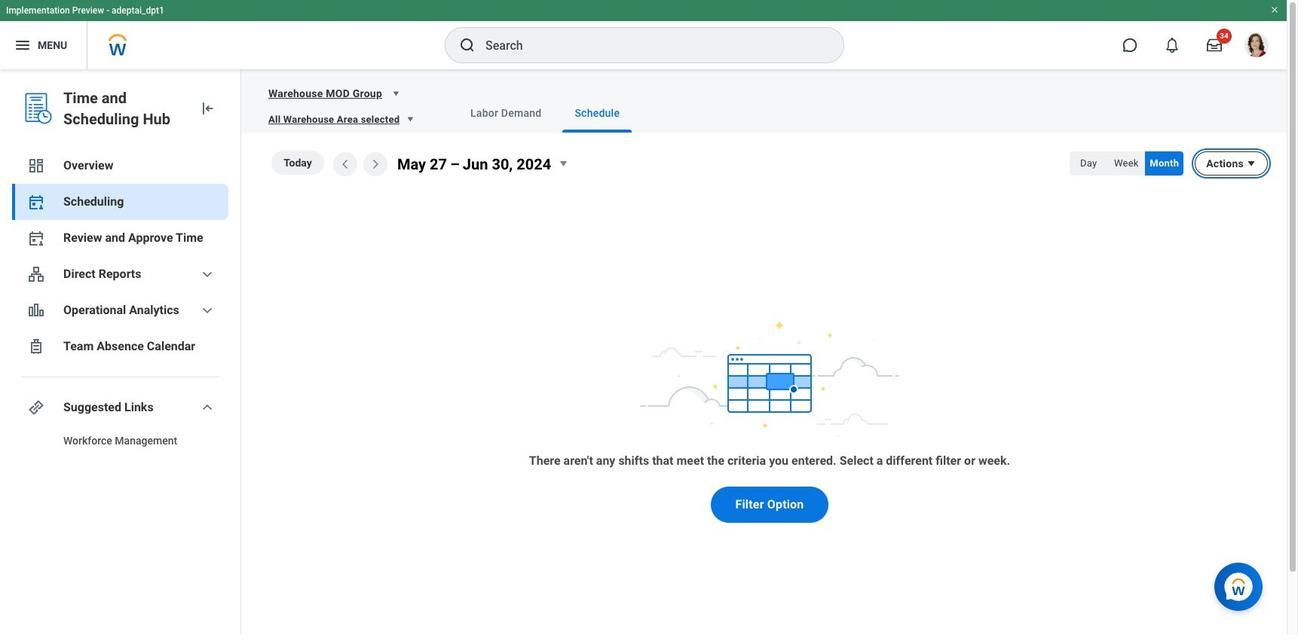 Task type: locate. For each thing, give the bounding box(es) containing it.
caret down small image
[[388, 86, 403, 101], [554, 155, 572, 173]]

2 chevron down small image from the top
[[198, 302, 216, 320]]

chevron down small image
[[198, 265, 216, 284], [198, 302, 216, 320]]

1 chevron down small image from the top
[[198, 265, 216, 284]]

0 horizontal spatial caret down small image
[[388, 86, 403, 101]]

task timeoff image
[[27, 338, 45, 356]]

chevron down small image
[[198, 399, 216, 417]]

1 horizontal spatial caret down small image
[[554, 155, 572, 173]]

chevron down small image for view team image
[[198, 265, 216, 284]]

0 vertical spatial caret down small image
[[388, 86, 403, 101]]

banner
[[0, 0, 1287, 69]]

0 vertical spatial chevron down small image
[[198, 265, 216, 284]]

caret down image
[[1245, 156, 1258, 171]]

justify image
[[14, 36, 32, 54]]

caret down small image
[[403, 112, 418, 127]]

close environment banner image
[[1271, 5, 1280, 14]]

1 vertical spatial chevron down small image
[[198, 302, 216, 320]]

dashboard image
[[27, 157, 45, 175]]

tab list
[[428, 93, 1280, 133]]

notifications large image
[[1165, 38, 1180, 53]]

time and scheduling hub element
[[63, 87, 186, 130]]

tab panel
[[241, 133, 1298, 636]]



Task type: vqa. For each thing, say whether or not it's contained in the screenshot.
middle EXPENSED element
no



Task type: describe. For each thing, give the bounding box(es) containing it.
chevron left small image
[[336, 155, 354, 173]]

chevron down small image for chart image
[[198, 302, 216, 320]]

navigation pane region
[[0, 69, 241, 636]]

calendar user solid image
[[27, 229, 45, 247]]

calendar user solid image
[[27, 193, 45, 211]]

chart image
[[27, 302, 45, 320]]

chevron right small image
[[366, 155, 385, 173]]

search image
[[458, 36, 477, 54]]

Search Workday  search field
[[486, 29, 813, 62]]

profile logan mcneil image
[[1245, 33, 1269, 60]]

view team image
[[27, 265, 45, 284]]

link image
[[27, 399, 45, 417]]

1 vertical spatial caret down small image
[[554, 155, 572, 173]]

transformation import image
[[198, 100, 216, 118]]

inbox large image
[[1207, 38, 1222, 53]]



